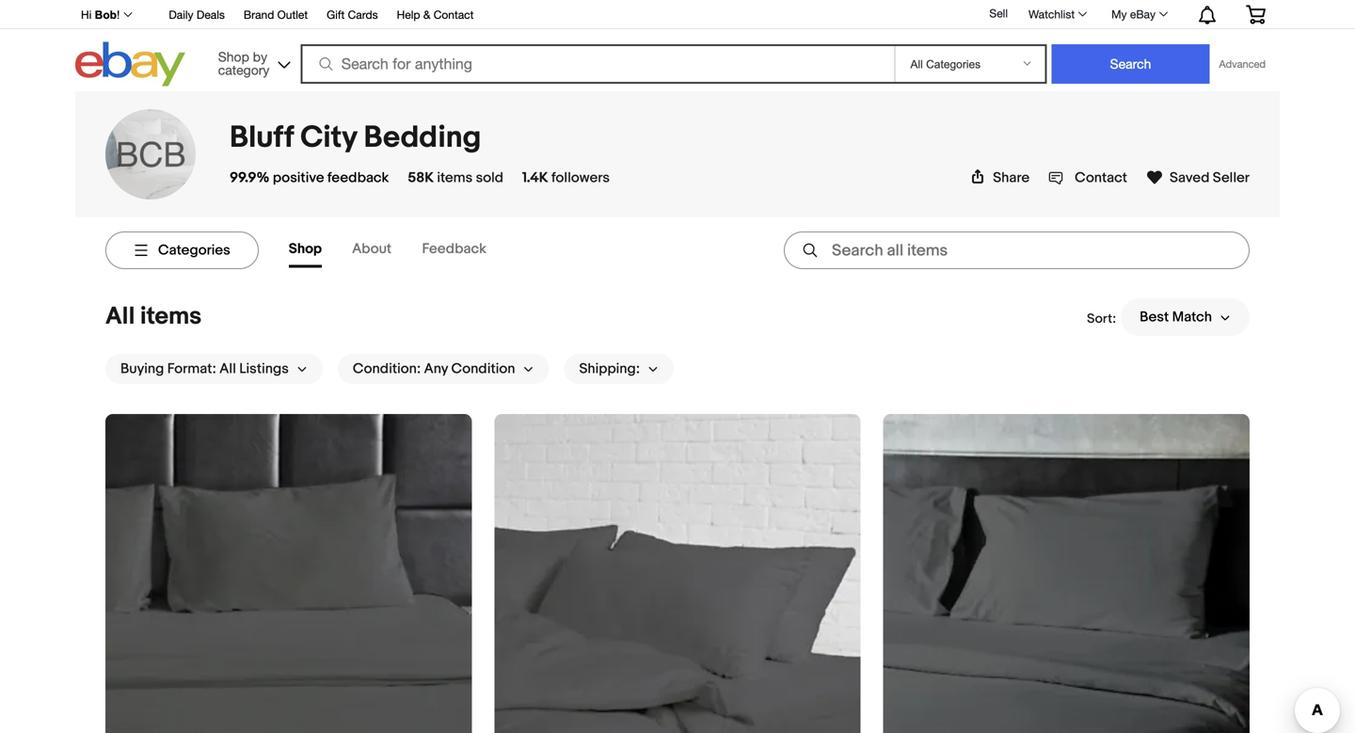 Task type: vqa. For each thing, say whether or not it's contained in the screenshot.
Brand Outlet link
yes



Task type: describe. For each thing, give the bounding box(es) containing it.
best
[[1140, 309, 1169, 326]]

categories button
[[105, 231, 259, 269]]

ebay
[[1130, 8, 1156, 21]]

condition
[[451, 360, 515, 377]]

Search all items field
[[784, 231, 1250, 269]]

1.4k followers
[[522, 169, 610, 186]]

outlet
[[277, 8, 308, 21]]

gift
[[327, 8, 345, 21]]

none submit inside shop by category banner
[[1052, 44, 1210, 84]]

deals
[[197, 8, 225, 21]]

my ebay
[[1111, 8, 1156, 21]]

58k
[[408, 169, 434, 186]]

daily deals
[[169, 8, 225, 21]]

advanced
[[1219, 58, 1266, 70]]

best match
[[1140, 309, 1212, 326]]

high thread count 1800 egyptian cotton & bamboo rayon soft sheet deep pockets : quick view image
[[494, 414, 861, 733]]

condition: any condition
[[353, 360, 515, 377]]

shop for shop by category
[[218, 49, 249, 64]]

share
[[993, 169, 1030, 186]]

daily deals link
[[169, 5, 225, 26]]

0 vertical spatial all
[[105, 302, 135, 331]]

daily
[[169, 8, 193, 21]]

by
[[253, 49, 267, 64]]

hi bob !
[[81, 8, 120, 21]]

any
[[424, 360, 448, 377]]

bedding
[[364, 120, 481, 156]]

category
[[218, 62, 270, 78]]

listings
[[239, 360, 289, 377]]

saved seller button
[[1146, 168, 1250, 186]]

help & contact link
[[397, 5, 474, 26]]

bed sheets high thread count for deep pockets egyptian cotton feel bedding hotel : quick view image
[[883, 414, 1250, 733]]

contact link
[[1048, 169, 1127, 186]]

shop for shop
[[289, 240, 322, 257]]

saved seller
[[1170, 169, 1250, 186]]

feedback
[[422, 240, 486, 257]]

all items
[[105, 302, 202, 331]]

99.9% positive feedback
[[230, 169, 389, 186]]

brand
[[244, 8, 274, 21]]

hi
[[81, 8, 92, 21]]

shipping: button
[[564, 354, 674, 384]]

bluff city bedding link
[[230, 120, 481, 156]]

1 vertical spatial contact
[[1075, 169, 1127, 186]]

your shopping cart image
[[1245, 5, 1267, 24]]

sell link
[[981, 7, 1016, 20]]

my ebay link
[[1101, 3, 1176, 25]]

items for 58k
[[437, 169, 473, 186]]

help
[[397, 8, 420, 21]]

gift cards link
[[327, 5, 378, 26]]

all inside popup button
[[219, 360, 236, 377]]

buying
[[120, 360, 164, 377]]

watchlist link
[[1018, 3, 1095, 25]]

condition: any condition button
[[338, 354, 549, 384]]

shop by category banner
[[71, 0, 1280, 91]]

bluff
[[230, 120, 294, 156]]

contact inside the account navigation
[[434, 8, 474, 21]]



Task type: locate. For each thing, give the bounding box(es) containing it.
brand outlet
[[244, 8, 308, 21]]

sort:
[[1087, 311, 1116, 327]]

0 horizontal spatial all
[[105, 302, 135, 331]]

0 vertical spatial contact
[[434, 8, 474, 21]]

1 horizontal spatial items
[[437, 169, 473, 186]]

shop inside shop by category
[[218, 49, 249, 64]]

positive
[[273, 169, 324, 186]]

about
[[352, 240, 392, 257]]

all
[[105, 302, 135, 331], [219, 360, 236, 377]]

&
[[423, 8, 430, 21]]

brand outlet link
[[244, 5, 308, 26]]

watchlist
[[1029, 8, 1075, 21]]

seller
[[1213, 169, 1250, 186]]

1 vertical spatial items
[[140, 302, 202, 331]]

help & contact
[[397, 8, 474, 21]]

sell
[[989, 7, 1008, 20]]

1 vertical spatial all
[[219, 360, 236, 377]]

format:
[[167, 360, 216, 377]]

share button
[[970, 169, 1030, 186]]

account navigation
[[71, 0, 1280, 29]]

tab list
[[289, 233, 517, 268]]

0 horizontal spatial contact
[[434, 8, 474, 21]]

shop by category button
[[210, 42, 294, 82]]

None submit
[[1052, 44, 1210, 84]]

all right 'format:'
[[219, 360, 236, 377]]

bluff city bedding image
[[105, 109, 196, 200]]

1 horizontal spatial contact
[[1075, 169, 1127, 186]]

shop inside tab list
[[289, 240, 322, 257]]

my
[[1111, 8, 1127, 21]]

shop by category
[[218, 49, 270, 78]]

1.4k
[[522, 169, 548, 186]]

buying format: all listings
[[120, 360, 289, 377]]

shop left by at top left
[[218, 49, 249, 64]]

match
[[1172, 309, 1212, 326]]

Search for anything text field
[[304, 46, 891, 82]]

99.9%
[[230, 169, 270, 186]]

advanced link
[[1210, 45, 1275, 83]]

bluff city bedding
[[230, 120, 481, 156]]

city
[[300, 120, 357, 156]]

shipping:
[[579, 360, 640, 377]]

tab list containing shop
[[289, 233, 517, 268]]

sold
[[476, 169, 503, 186]]

!
[[117, 8, 120, 21]]

categories
[[158, 242, 230, 259]]

0 horizontal spatial items
[[140, 302, 202, 331]]

items
[[437, 169, 473, 186], [140, 302, 202, 331]]

saved
[[1170, 169, 1210, 186]]

all up buying
[[105, 302, 135, 331]]

1 horizontal spatial shop
[[289, 240, 322, 257]]

items for all
[[140, 302, 202, 331]]

contact right &
[[434, 8, 474, 21]]

buying format: all listings button
[[105, 354, 323, 384]]

1 horizontal spatial all
[[219, 360, 236, 377]]

best match button
[[1121, 298, 1250, 336]]

1 vertical spatial shop
[[289, 240, 322, 257]]

condition:
[[353, 360, 421, 377]]

0 horizontal spatial shop
[[218, 49, 249, 64]]

bob
[[95, 8, 117, 21]]

followers
[[551, 169, 610, 186]]

shop left about
[[289, 240, 322, 257]]

cards
[[348, 8, 378, 21]]

items up 'format:'
[[140, 302, 202, 331]]

shop
[[218, 49, 249, 64], [289, 240, 322, 257]]

items right 58k
[[437, 169, 473, 186]]

0 vertical spatial shop
[[218, 49, 249, 64]]

58k items sold
[[408, 169, 503, 186]]

contact
[[434, 8, 474, 21], [1075, 169, 1127, 186]]

gift cards
[[327, 8, 378, 21]]

contact left saved
[[1075, 169, 1127, 186]]

high thread count 1800 egyptian cotton & bamboo satin soft sheet deep pockets : quick view image
[[105, 414, 472, 733]]

feedback
[[327, 169, 389, 186]]

0 vertical spatial items
[[437, 169, 473, 186]]



